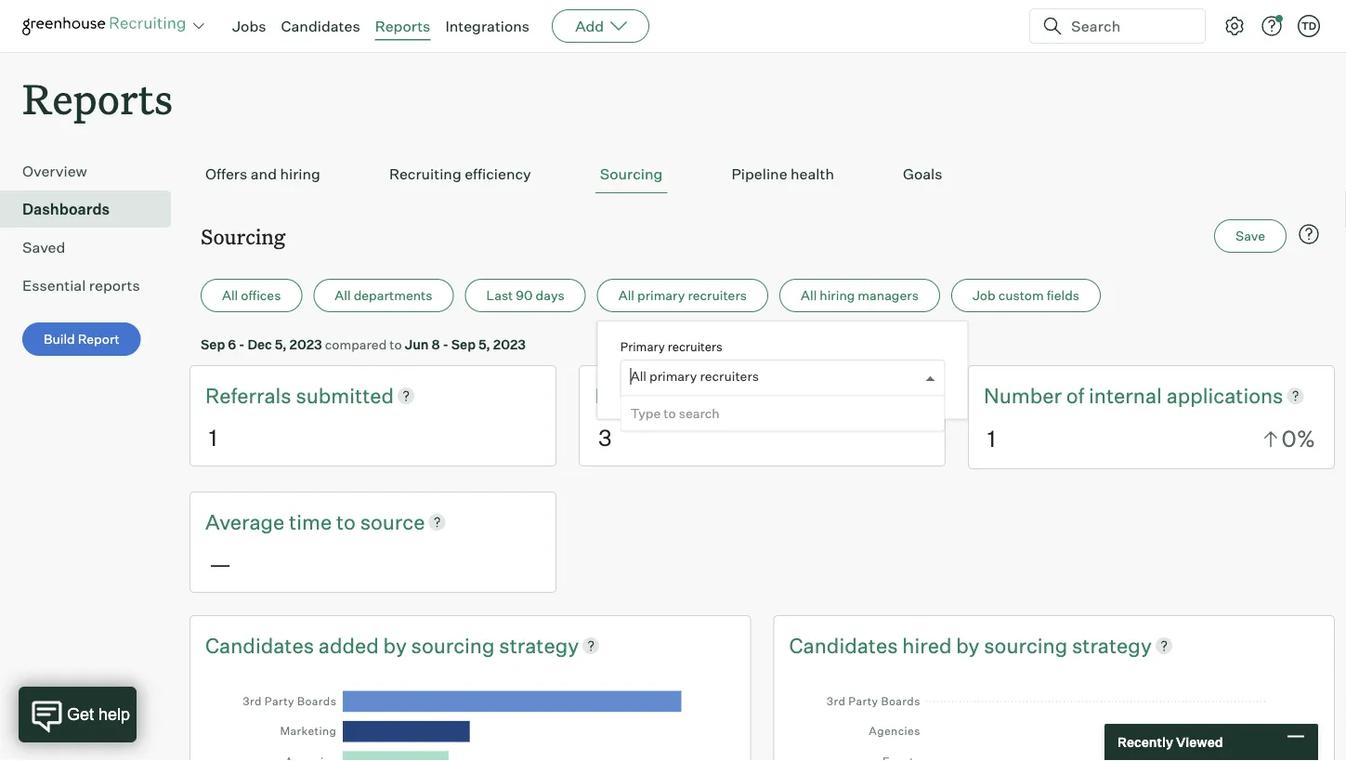 Task type: locate. For each thing, give the bounding box(es) containing it.
all left departments
[[335, 287, 351, 304]]

all for all primary recruiters button at the top
[[619, 287, 635, 304]]

all down primary
[[631, 368, 647, 384]]

0 horizontal spatial xychart image
[[231, 677, 709, 761]]

pipeline health button
[[727, 155, 839, 193]]

1 by link from the left
[[383, 631, 411, 659]]

-
[[239, 336, 245, 352], [443, 336, 449, 352]]

1 down referrals link
[[209, 423, 217, 451]]

all
[[222, 287, 238, 304], [335, 287, 351, 304], [619, 287, 635, 304], [801, 287, 817, 304], [631, 368, 647, 384]]

1 down number
[[988, 425, 996, 453]]

last 90 days
[[486, 287, 565, 304]]

candidates left hired
[[789, 632, 898, 658]]

to right 'type'
[[664, 405, 676, 422]]

1 horizontal spatial by link
[[956, 631, 984, 659]]

fields
[[1047, 287, 1080, 304]]

1 horizontal spatial reports
[[375, 17, 431, 35]]

switch applications element
[[188, 15, 210, 37]]

hired
[[903, 632, 952, 658]]

sep right "8"
[[451, 336, 476, 352]]

recruiters down all primary recruiters button at the top
[[668, 339, 723, 354]]

referrals link
[[205, 381, 296, 410]]

0%
[[1282, 425, 1316, 453]]

recruiting efficiency button
[[385, 155, 536, 193]]

1 xychart image from the left
[[231, 677, 709, 761]]

report
[[78, 331, 120, 347]]

source
[[360, 509, 425, 534]]

1 horizontal spatial sourcing link
[[984, 631, 1072, 659]]

tab list
[[201, 155, 1324, 193]]

dashboards link
[[22, 198, 164, 220]]

managers
[[858, 287, 919, 304]]

primary up primary recruiters
[[637, 287, 685, 304]]

configure image
[[1224, 15, 1246, 37]]

1 2023 from the left
[[290, 336, 322, 352]]

sourcing
[[411, 632, 495, 658], [984, 632, 1068, 658]]

hiring left "managers"
[[820, 287, 855, 304]]

sourcing for candidates added by sourcing
[[411, 632, 495, 658]]

1 vertical spatial hiring
[[820, 287, 855, 304]]

0 horizontal spatial sourcing
[[411, 632, 495, 658]]

1 horizontal spatial 5,
[[479, 336, 491, 352]]

recruiters up search
[[700, 368, 759, 384]]

strategy link
[[499, 631, 579, 659], [1072, 631, 1152, 659]]

1
[[209, 423, 217, 451], [988, 425, 996, 453]]

1 strategy link from the left
[[499, 631, 579, 659]]

0 horizontal spatial by
[[383, 632, 407, 658]]

1 vertical spatial added
[[319, 632, 379, 658]]

add
[[575, 17, 604, 35]]

build report
[[44, 331, 120, 347]]

2 vertical spatial to
[[336, 509, 356, 534]]

offers
[[205, 165, 247, 183]]

strategy
[[499, 632, 579, 658], [1072, 632, 1152, 658]]

2 2023 from the left
[[493, 336, 526, 352]]

added link
[[696, 381, 756, 410], [319, 631, 383, 659]]

2 vertical spatial recruiters
[[700, 368, 759, 384]]

recruiting efficiency
[[389, 165, 531, 183]]

to right the time
[[336, 509, 356, 534]]

2 horizontal spatial to
[[664, 405, 676, 422]]

0 horizontal spatial 5,
[[275, 336, 287, 352]]

of link
[[1066, 381, 1089, 410]]

2 strategy link from the left
[[1072, 631, 1152, 659]]

- right "8"
[[443, 336, 449, 352]]

None field
[[631, 361, 635, 396]]

1 horizontal spatial added
[[696, 383, 756, 408]]

hiring
[[280, 165, 320, 183], [820, 287, 855, 304]]

sourcing
[[600, 165, 663, 183], [201, 222, 286, 250]]

all offices button
[[201, 279, 302, 312]]

integrations link
[[445, 17, 530, 35]]

1 horizontal spatial sourcing
[[600, 165, 663, 183]]

candidates link
[[281, 17, 360, 35], [205, 631, 319, 659], [789, 631, 903, 659]]

td button
[[1298, 15, 1320, 37]]

all for all hiring managers button at the top right of the page
[[801, 287, 817, 304]]

1 sourcing from the left
[[411, 632, 495, 658]]

pipeline
[[732, 165, 788, 183]]

0 horizontal spatial strategy link
[[499, 631, 579, 659]]

1 vertical spatial recruiters
[[668, 339, 723, 354]]

1 strategy from the left
[[499, 632, 579, 658]]

to left jun
[[390, 336, 402, 352]]

1 horizontal spatial strategy link
[[1072, 631, 1152, 659]]

sourcing for candidates hired by sourcing
[[984, 632, 1068, 658]]

1 horizontal spatial xychart image
[[815, 677, 1294, 761]]

internal link
[[1089, 381, 1167, 410]]

0 horizontal spatial by link
[[383, 631, 411, 659]]

recently viewed
[[1118, 734, 1223, 750]]

by for hired
[[956, 632, 980, 658]]

all primary recruiters up search
[[631, 368, 759, 384]]

recruiting
[[389, 165, 462, 183]]

hiring right and
[[280, 165, 320, 183]]

1 vertical spatial to
[[664, 405, 676, 422]]

1 horizontal spatial added link
[[696, 381, 756, 410]]

reports left the integrations link
[[375, 17, 431, 35]]

primary inside button
[[637, 287, 685, 304]]

0 horizontal spatial added link
[[319, 631, 383, 659]]

job custom fields
[[973, 287, 1080, 304]]

2 by link from the left
[[956, 631, 984, 659]]

2 sourcing from the left
[[984, 632, 1068, 658]]

sourcing link for candidates added by sourcing
[[411, 631, 499, 659]]

1 horizontal spatial by
[[956, 632, 980, 658]]

all offices
[[222, 287, 281, 304]]

0 vertical spatial hiring
[[280, 165, 320, 183]]

all left "offices" at the top left of the page
[[222, 287, 238, 304]]

candidates
[[281, 17, 360, 35], [205, 632, 314, 658], [789, 632, 898, 658]]

1 horizontal spatial -
[[443, 336, 449, 352]]

switch applications image
[[191, 17, 206, 35]]

1 horizontal spatial 2023
[[493, 336, 526, 352]]

saved
[[22, 238, 65, 257]]

0 vertical spatial recruiters
[[688, 287, 747, 304]]

health
[[791, 165, 834, 183]]

5, right "8"
[[479, 336, 491, 352]]

2 sourcing link from the left
[[984, 631, 1072, 659]]

2 sep from the left
[[451, 336, 476, 352]]

by link for hired
[[956, 631, 984, 659]]

all inside button
[[619, 287, 635, 304]]

recruiters up primary recruiters
[[688, 287, 747, 304]]

by link
[[383, 631, 411, 659], [956, 631, 984, 659]]

1 horizontal spatial strategy
[[1072, 632, 1152, 658]]

reports link
[[375, 17, 431, 35]]

0 horizontal spatial sourcing link
[[411, 631, 499, 659]]

0 vertical spatial to
[[390, 336, 402, 352]]

0 vertical spatial sourcing
[[600, 165, 663, 183]]

of
[[1066, 383, 1085, 408]]

xychart image for candidates hired by sourcing
[[815, 677, 1294, 761]]

0 horizontal spatial strategy
[[499, 632, 579, 658]]

1 vertical spatial sourcing
[[201, 222, 286, 250]]

2 strategy from the left
[[1072, 632, 1152, 658]]

2 - from the left
[[443, 336, 449, 352]]

candidates link for candidates added by sourcing
[[205, 631, 319, 659]]

reports up overview link
[[22, 71, 173, 125]]

referrals
[[205, 383, 296, 408]]

candidates for candidates hired by sourcing
[[789, 632, 898, 658]]

1 horizontal spatial 1
[[988, 425, 996, 453]]

0 horizontal spatial -
[[239, 336, 245, 352]]

2023 right dec
[[290, 336, 322, 352]]

1 horizontal spatial sep
[[451, 336, 476, 352]]

0 vertical spatial primary
[[637, 287, 685, 304]]

all up primary
[[619, 287, 635, 304]]

all primary recruiters
[[619, 287, 747, 304], [631, 368, 759, 384]]

candidates right jobs link
[[281, 17, 360, 35]]

to
[[390, 336, 402, 352], [664, 405, 676, 422], [336, 509, 356, 534]]

0 horizontal spatial reports
[[22, 71, 173, 125]]

2023 down last in the left of the page
[[493, 336, 526, 352]]

strategy for candidates added by sourcing
[[499, 632, 579, 658]]

primary down primary recruiters
[[650, 368, 697, 384]]

1 horizontal spatial sourcing
[[984, 632, 1068, 658]]

0 vertical spatial reports
[[375, 17, 431, 35]]

added
[[696, 383, 756, 408], [319, 632, 379, 658]]

all primary recruiters up primary recruiters
[[619, 287, 747, 304]]

tab list containing offers and hiring
[[201, 155, 1324, 193]]

0 vertical spatial added
[[696, 383, 756, 408]]

primary
[[637, 287, 685, 304], [650, 368, 697, 384]]

all left "managers"
[[801, 287, 817, 304]]

sourcing link
[[411, 631, 499, 659], [984, 631, 1072, 659]]

prospects
[[595, 383, 696, 408]]

sep left 6
[[201, 336, 225, 352]]

by
[[383, 632, 407, 658], [956, 632, 980, 658]]

candidates down the —
[[205, 632, 314, 658]]

2023
[[290, 336, 322, 352], [493, 336, 526, 352]]

1 sourcing link from the left
[[411, 631, 499, 659]]

- right 6
[[239, 336, 245, 352]]

candidates hired by sourcing
[[789, 632, 1072, 658]]

0 horizontal spatial 2023
[[290, 336, 322, 352]]

time
[[289, 509, 332, 534]]

submitted
[[296, 383, 394, 408]]

Top navigation search text field
[[1064, 7, 1194, 45]]

search
[[679, 405, 720, 422]]

2 xychart image from the left
[[815, 677, 1294, 761]]

1 - from the left
[[239, 336, 245, 352]]

0 horizontal spatial to
[[336, 509, 356, 534]]

average time to
[[205, 509, 360, 534]]

1 by from the left
[[383, 632, 407, 658]]

0 vertical spatial all primary recruiters
[[619, 287, 747, 304]]

viewed
[[1176, 734, 1223, 750]]

save
[[1236, 228, 1266, 244]]

1 vertical spatial primary
[[650, 368, 697, 384]]

0 horizontal spatial sep
[[201, 336, 225, 352]]

strategy for candidates hired by sourcing
[[1072, 632, 1152, 658]]

xychart image
[[231, 677, 709, 761], [815, 677, 1294, 761]]

add button
[[552, 9, 650, 43]]

5, right dec
[[275, 336, 287, 352]]

2 by from the left
[[956, 632, 980, 658]]



Task type: describe. For each thing, give the bounding box(es) containing it.
overview link
[[22, 160, 164, 182]]

offers and hiring button
[[201, 155, 325, 193]]

candidates link for candidates hired by sourcing
[[789, 631, 903, 659]]

number of internal
[[984, 383, 1167, 408]]

time link
[[289, 507, 336, 536]]

hired link
[[903, 631, 956, 659]]

8
[[432, 336, 440, 352]]

candidates for candidates added by sourcing
[[205, 632, 314, 658]]

1 vertical spatial added link
[[319, 631, 383, 659]]

0 horizontal spatial hiring
[[280, 165, 320, 183]]

goals
[[903, 165, 943, 183]]

last
[[486, 287, 513, 304]]

essential reports
[[22, 276, 140, 295]]

type to search
[[631, 405, 720, 422]]

build
[[44, 331, 75, 347]]

1 vertical spatial reports
[[22, 71, 173, 125]]

0 horizontal spatial sourcing
[[201, 222, 286, 250]]

0 horizontal spatial added
[[319, 632, 379, 658]]

applications
[[1167, 383, 1284, 408]]

sourcing inside sourcing button
[[600, 165, 663, 183]]

td button
[[1294, 11, 1324, 41]]

3
[[598, 423, 612, 451]]

all primary recruiters button
[[597, 279, 769, 312]]

by for added
[[383, 632, 407, 658]]

average
[[205, 509, 285, 534]]

jobs link
[[232, 17, 266, 35]]

jun
[[405, 336, 429, 352]]

last 90 days button
[[465, 279, 586, 312]]

applications link
[[1167, 381, 1284, 410]]

submitted link
[[296, 381, 394, 410]]

2 5, from the left
[[479, 336, 491, 352]]

type
[[631, 405, 661, 422]]

1 sep from the left
[[201, 336, 225, 352]]

efficiency
[[465, 165, 531, 183]]

dec
[[248, 336, 272, 352]]

days
[[536, 287, 565, 304]]

job
[[973, 287, 996, 304]]

90
[[516, 287, 533, 304]]

0 vertical spatial added link
[[696, 381, 756, 410]]

td
[[1302, 20, 1317, 32]]

all departments button
[[313, 279, 454, 312]]

1 5, from the left
[[275, 336, 287, 352]]

recently
[[1118, 734, 1174, 750]]

1 horizontal spatial hiring
[[820, 287, 855, 304]]

departments
[[354, 287, 433, 304]]

essential reports link
[[22, 274, 164, 297]]

xychart image for candidates added by sourcing
[[231, 677, 709, 761]]

offices
[[241, 287, 281, 304]]

compared
[[325, 336, 387, 352]]

candidates added by sourcing
[[205, 632, 499, 658]]

build report button
[[22, 323, 141, 356]]

all hiring managers button
[[780, 279, 940, 312]]

1 horizontal spatial to
[[390, 336, 402, 352]]

sep 6 - dec 5, 2023 compared to jun 8 - sep 5, 2023
[[201, 336, 526, 352]]

internal
[[1089, 383, 1162, 408]]

6
[[228, 336, 236, 352]]

essential
[[22, 276, 86, 295]]

to link
[[336, 507, 360, 536]]

strategy link for candidates added by sourcing
[[499, 631, 579, 659]]

offers and hiring
[[205, 165, 320, 183]]

overview
[[22, 162, 87, 180]]

sourcing link for candidates hired by sourcing
[[984, 631, 1072, 659]]

saved link
[[22, 236, 164, 259]]

number
[[984, 383, 1062, 408]]

recruiters inside button
[[688, 287, 747, 304]]

faq image
[[1298, 223, 1320, 246]]

job custom fields button
[[951, 279, 1101, 312]]

prospects link
[[595, 381, 696, 410]]

all departments
[[335, 287, 433, 304]]

primary
[[620, 339, 665, 354]]

candidates for candidates
[[281, 17, 360, 35]]

strategy link for candidates hired by sourcing
[[1072, 631, 1152, 659]]

by link for added
[[383, 631, 411, 659]]

number link
[[984, 381, 1066, 410]]

average link
[[205, 507, 289, 536]]

and
[[251, 165, 277, 183]]

save button
[[1215, 219, 1287, 253]]

source link
[[360, 507, 425, 536]]

—
[[209, 549, 231, 577]]

all for all departments button
[[335, 287, 351, 304]]

1 vertical spatial all primary recruiters
[[631, 368, 759, 384]]

all primary recruiters inside button
[[619, 287, 747, 304]]

pipeline health
[[732, 165, 834, 183]]

all hiring managers
[[801, 287, 919, 304]]

all for the all offices button
[[222, 287, 238, 304]]

jobs
[[232, 17, 266, 35]]

0 horizontal spatial 1
[[209, 423, 217, 451]]

goals button
[[899, 155, 947, 193]]

dashboards
[[22, 200, 110, 219]]

custom
[[999, 287, 1044, 304]]

primary recruiters
[[620, 339, 723, 354]]

integrations
[[445, 17, 530, 35]]

sourcing button
[[595, 155, 668, 193]]

reports
[[89, 276, 140, 295]]



Task type: vqa. For each thing, say whether or not it's contained in the screenshot.
Candidates added by sourcing XYChart Image
yes



